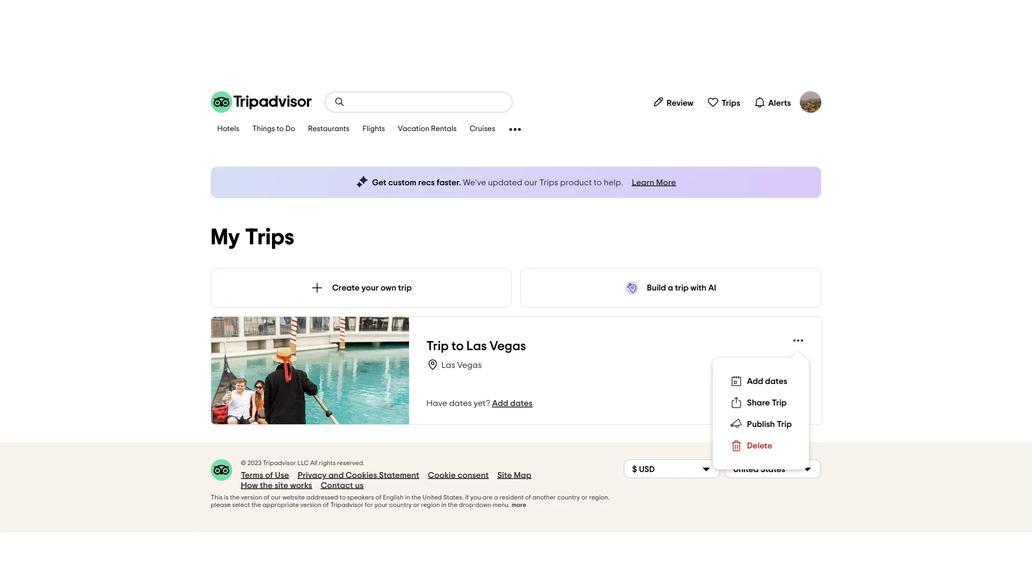 Task type: locate. For each thing, give the bounding box(es) containing it.
0 horizontal spatial add dates button
[[492, 399, 533, 409]]

1 horizontal spatial our
[[524, 178, 538, 187]]

our up appropriate
[[271, 495, 281, 501]]

add dates button up share
[[726, 371, 796, 393]]

country right another
[[557, 495, 580, 501]]

0 vertical spatial trips
[[722, 99, 741, 107]]

in inside . if you are a resident of another country or region, please select the appropriate version of tripadvisor for your country or region in the drop-down menu.
[[442, 502, 447, 509]]

works
[[290, 482, 312, 490]]

or left the region,
[[582, 495, 588, 501]]

dates
[[765, 377, 788, 386], [449, 400, 472, 408], [510, 400, 533, 408]]

have dates yet? add dates
[[426, 400, 533, 408]]

vacation
[[398, 126, 429, 133]]

1 vertical spatial trip
[[772, 399, 787, 408]]

1 horizontal spatial united
[[733, 466, 759, 474]]

english
[[383, 495, 404, 501]]

addressed
[[306, 495, 338, 501]]

trip right own
[[398, 284, 412, 293]]

product
[[560, 178, 592, 187]]

review
[[667, 99, 694, 107]]

2 horizontal spatial trips
[[722, 99, 741, 107]]

0 horizontal spatial dates
[[449, 400, 472, 408]]

0 horizontal spatial country
[[389, 502, 412, 509]]

down
[[475, 502, 491, 509]]

1 horizontal spatial trips
[[540, 178, 558, 187]]

united inside united states popup button
[[733, 466, 759, 474]]

1 horizontal spatial vegas
[[490, 340, 526, 353]]

1 vertical spatial a
[[494, 495, 498, 501]]

build a trip with ai button
[[521, 268, 822, 308]]

0 vertical spatial version
[[241, 495, 262, 501]]

do
[[286, 126, 295, 133]]

trip left with
[[675, 284, 689, 293]]

0 vertical spatial states
[[761, 466, 786, 474]]

cookie
[[428, 471, 456, 480]]

delete button
[[726, 436, 796, 457]]

contact us link
[[321, 481, 364, 491]]

united states button
[[725, 460, 822, 479]]

dates up share trip
[[765, 377, 788, 386]]

2 vertical spatial trips
[[245, 226, 294, 249]]

hotels
[[217, 126, 240, 133]]

tripadvisor down this is the version of our website addressed to speakers of english in the united states
[[330, 502, 364, 509]]

dates for have
[[449, 400, 472, 408]]

1 vertical spatial country
[[389, 502, 412, 509]]

1 horizontal spatial or
[[582, 495, 588, 501]]

trip for share
[[772, 399, 787, 408]]

$ usd button
[[624, 460, 721, 479]]

add dates
[[747, 377, 788, 386]]

trip inside button
[[772, 399, 787, 408]]

things
[[252, 126, 275, 133]]

trip right share
[[772, 399, 787, 408]]

flights
[[363, 126, 385, 133]]

create your own trip button
[[211, 268, 512, 308]]

flights link
[[356, 118, 392, 141]]

0 vertical spatial in
[[405, 495, 410, 501]]

version inside . if you are a resident of another country or region, please select the appropriate version of tripadvisor for your country or region in the drop-down menu.
[[300, 502, 322, 509]]

0 horizontal spatial tripadvisor
[[263, 460, 296, 467]]

1 vertical spatial add
[[492, 400, 509, 408]]

us
[[355, 482, 364, 490]]

1 vertical spatial in
[[442, 502, 447, 509]]

1 horizontal spatial a
[[668, 284, 673, 293]]

a right build at the right
[[668, 284, 673, 293]]

get
[[372, 178, 387, 187]]

site
[[275, 482, 288, 490]]

in right region
[[442, 502, 447, 509]]

$
[[632, 466, 637, 474]]

0 horizontal spatial in
[[405, 495, 410, 501]]

1 horizontal spatial in
[[442, 502, 447, 509]]

to left do
[[277, 126, 284, 133]]

1 vertical spatial united
[[423, 495, 442, 501]]

trips link
[[703, 91, 745, 113]]

vegas
[[490, 340, 526, 353], [457, 361, 482, 370]]

tripadvisor
[[263, 460, 296, 467], [330, 502, 364, 509]]

add up share
[[747, 377, 764, 386]]

your left own
[[362, 284, 379, 293]]

of
[[265, 471, 273, 480], [264, 495, 270, 501], [376, 495, 382, 501], [525, 495, 531, 501], [323, 502, 329, 509]]

0 vertical spatial our
[[524, 178, 538, 187]]

united down delete
[[733, 466, 759, 474]]

or left region
[[413, 502, 420, 509]]

restaurants link
[[302, 118, 356, 141]]

trip inside button
[[777, 420, 792, 429]]

trips left alerts link
[[722, 99, 741, 107]]

our right updated
[[524, 178, 538, 187]]

your right 'for'
[[375, 502, 388, 509]]

tripadvisor up use
[[263, 460, 296, 467]]

0 vertical spatial vegas
[[490, 340, 526, 353]]

add right yet?
[[492, 400, 509, 408]]

0 horizontal spatial our
[[271, 495, 281, 501]]

states
[[761, 466, 786, 474], [443, 495, 462, 501]]

trips
[[722, 99, 741, 107], [540, 178, 558, 187], [245, 226, 294, 249]]

1 vertical spatial tripadvisor
[[330, 502, 364, 509]]

version down how at the left bottom of page
[[241, 495, 262, 501]]

0 vertical spatial your
[[362, 284, 379, 293]]

1 vertical spatial trips
[[540, 178, 558, 187]]

2 horizontal spatial dates
[[765, 377, 788, 386]]

the right is
[[230, 495, 240, 501]]

1 horizontal spatial add
[[747, 377, 764, 386]]

map
[[514, 471, 532, 480]]

the up region
[[412, 495, 421, 501]]

dates left yet?
[[449, 400, 472, 408]]

site map how the site works
[[241, 471, 532, 490]]

terms
[[241, 471, 263, 480]]

in
[[405, 495, 410, 501], [442, 502, 447, 509]]

1 horizontal spatial add dates button
[[726, 371, 796, 393]]

las
[[467, 340, 487, 353], [441, 361, 455, 370]]

cookies
[[346, 471, 377, 480]]

trips left the product in the right of the page
[[540, 178, 558, 187]]

add dates button right yet?
[[492, 399, 533, 409]]

1 vertical spatial vegas
[[457, 361, 482, 370]]

dates right yet?
[[510, 400, 533, 408]]

how the site works link
[[241, 481, 312, 491]]

1 horizontal spatial dates
[[510, 400, 533, 408]]

or
[[582, 495, 588, 501], [413, 502, 420, 509]]

terms of use
[[241, 471, 289, 480]]

vacation rentals link
[[392, 118, 463, 141]]

version down addressed
[[300, 502, 322, 509]]

0 vertical spatial las
[[467, 340, 487, 353]]

things to do link
[[246, 118, 302, 141]]

1 horizontal spatial version
[[300, 502, 322, 509]]

0 horizontal spatial a
[[494, 495, 498, 501]]

a right are
[[494, 495, 498, 501]]

states left 'if'
[[443, 495, 462, 501]]

trip right publish
[[777, 420, 792, 429]]

dates inside button
[[765, 377, 788, 386]]

0 vertical spatial or
[[582, 495, 588, 501]]

trips right my
[[245, 226, 294, 249]]

1 vertical spatial states
[[443, 495, 462, 501]]

1 horizontal spatial tripadvisor
[[330, 502, 364, 509]]

0 horizontal spatial add
[[492, 400, 509, 408]]

rights
[[319, 460, 336, 467]]

in right english
[[405, 495, 410, 501]]

1 vertical spatial your
[[375, 502, 388, 509]]

recs
[[418, 178, 435, 187]]

2023
[[247, 460, 261, 467]]

rentals
[[431, 126, 457, 133]]

0 vertical spatial united
[[733, 466, 759, 474]]

learn more
[[632, 178, 676, 187]]

this
[[211, 495, 223, 501]]

1 horizontal spatial states
[[761, 466, 786, 474]]

add dates button
[[726, 371, 796, 393], [492, 399, 533, 409]]

llc
[[298, 460, 309, 467]]

menu.
[[493, 502, 510, 509]]

country down english
[[389, 502, 412, 509]]

united up region
[[423, 495, 442, 501]]

of left english
[[376, 495, 382, 501]]

0 horizontal spatial trips
[[245, 226, 294, 249]]

trip
[[398, 284, 412, 293], [675, 284, 689, 293]]

and
[[329, 471, 344, 480]]

country
[[557, 495, 580, 501], [389, 502, 412, 509]]

menu image
[[792, 334, 805, 347]]

1 vertical spatial las
[[441, 361, 455, 370]]

states down the delete button at the right bottom
[[761, 466, 786, 474]]

1 horizontal spatial country
[[557, 495, 580, 501]]

0 vertical spatial add dates button
[[726, 371, 796, 393]]

1 vertical spatial add dates button
[[492, 399, 533, 409]]

1 vertical spatial version
[[300, 502, 322, 509]]

0 vertical spatial add
[[747, 377, 764, 386]]

2 vertical spatial trip
[[777, 420, 792, 429]]

add
[[747, 377, 764, 386], [492, 400, 509, 408]]

united
[[733, 466, 759, 474], [423, 495, 442, 501]]

las down trip to las vegas
[[441, 361, 455, 370]]

trip for publish
[[777, 420, 792, 429]]

0 horizontal spatial vegas
[[457, 361, 482, 370]]

version
[[241, 495, 262, 501], [300, 502, 322, 509]]

share
[[747, 399, 770, 408]]

trip up las vegas on the bottom of page
[[426, 340, 449, 353]]

1 horizontal spatial las
[[467, 340, 487, 353]]

cookie consent button
[[428, 470, 489, 481]]

usd
[[639, 466, 655, 474]]

ai
[[709, 284, 716, 293]]

please
[[211, 502, 231, 509]]

1 horizontal spatial trip
[[675, 284, 689, 293]]

to left help.
[[594, 178, 602, 187]]

None search field
[[326, 92, 512, 112]]

$ usd
[[632, 466, 655, 474]]

las up las vegas on the bottom of page
[[467, 340, 487, 353]]

0 horizontal spatial trip
[[398, 284, 412, 293]]

0 vertical spatial country
[[557, 495, 580, 501]]

the down terms of use link
[[260, 482, 273, 490]]

get custom recs faster. we've updated our trips product to help.
[[372, 178, 623, 187]]

© 2023 tripadvisor llc all rights reserved.
[[241, 460, 365, 467]]

1 vertical spatial or
[[413, 502, 420, 509]]

0 vertical spatial a
[[668, 284, 673, 293]]



Task type: vqa. For each thing, say whether or not it's contained in the screenshot.
the $ USD "popup button"
yes



Task type: describe. For each thing, give the bounding box(es) containing it.
of up "how the site works" link
[[265, 471, 273, 480]]

publish trip
[[747, 420, 792, 429]]

learn
[[632, 178, 655, 187]]

build a trip with ai
[[647, 284, 716, 293]]

0 horizontal spatial united
[[423, 495, 442, 501]]

the right "select"
[[252, 502, 261, 509]]

alerts link
[[749, 91, 796, 113]]

site
[[497, 471, 512, 480]]

site map link
[[497, 470, 532, 481]]

is
[[224, 495, 229, 501]]

profile picture image
[[800, 91, 822, 113]]

appropriate
[[263, 502, 299, 509]]

share trip button
[[726, 393, 796, 414]]

speakers
[[347, 495, 374, 501]]

.
[[462, 495, 464, 501]]

to down contact us
[[340, 495, 346, 501]]

terms of use link
[[241, 470, 289, 481]]

of up more
[[525, 495, 531, 501]]

contact us
[[321, 482, 364, 490]]

review link
[[648, 91, 698, 113]]

of down addressed
[[323, 502, 329, 509]]

tripadvisor inside . if you are a resident of another country or region, please select the appropriate version of tripadvisor for your country or region in the drop-down menu.
[[330, 502, 364, 509]]

yet?
[[474, 400, 490, 408]]

privacy and cookies statement
[[298, 471, 419, 480]]

0 vertical spatial trip
[[426, 340, 449, 353]]

delete
[[747, 442, 773, 451]]

website
[[282, 495, 305, 501]]

if
[[465, 495, 469, 501]]

all
[[310, 460, 318, 467]]

of down "how the site works" link
[[264, 495, 270, 501]]

my
[[211, 226, 240, 249]]

hotels link
[[211, 118, 246, 141]]

publish trip button
[[726, 414, 796, 436]]

search image
[[334, 97, 345, 108]]

are
[[483, 495, 493, 501]]

region
[[421, 502, 440, 509]]

reserved.
[[337, 460, 365, 467]]

restaurants
[[308, 126, 350, 133]]

how
[[241, 482, 258, 490]]

united states
[[733, 466, 786, 474]]

create
[[332, 284, 360, 293]]

region,
[[589, 495, 610, 501]]

las vegas
[[441, 361, 482, 370]]

privacy and cookies statement link
[[298, 470, 419, 481]]

a inside . if you are a resident of another country or region, please select the appropriate version of tripadvisor for your country or region in the drop-down menu.
[[494, 495, 498, 501]]

consent
[[458, 471, 489, 480]]

you
[[470, 495, 481, 501]]

with
[[691, 284, 707, 293]]

0 horizontal spatial or
[[413, 502, 420, 509]]

statement
[[379, 471, 419, 480]]

a inside button
[[668, 284, 673, 293]]

build
[[647, 284, 666, 293]]

resident
[[500, 495, 524, 501]]

your inside . if you are a resident of another country or region, please select the appropriate version of tripadvisor for your country or region in the drop-down menu.
[[375, 502, 388, 509]]

to up las vegas on the bottom of page
[[452, 340, 464, 353]]

0 horizontal spatial las
[[441, 361, 455, 370]]

help.
[[604, 178, 623, 187]]

use
[[275, 471, 289, 480]]

cookie consent
[[428, 471, 489, 480]]

. if you are a resident of another country or region, please select the appropriate version of tripadvisor for your country or region in the drop-down menu.
[[211, 495, 610, 509]]

states inside popup button
[[761, 466, 786, 474]]

my trips
[[211, 226, 294, 249]]

for
[[365, 502, 373, 509]]

trip to las vegas link
[[426, 339, 788, 354]]

faster.
[[437, 178, 461, 187]]

0 vertical spatial tripadvisor
[[263, 460, 296, 467]]

select
[[232, 502, 250, 509]]

your inside button
[[362, 284, 379, 293]]

contact
[[321, 482, 353, 490]]

own
[[381, 284, 396, 293]]

learn more link
[[632, 177, 676, 188]]

this is the version of our website addressed to speakers of english in the united states
[[211, 495, 462, 501]]

another
[[533, 495, 556, 501]]

have
[[426, 400, 447, 408]]

1 vertical spatial our
[[271, 495, 281, 501]]

add inside button
[[747, 377, 764, 386]]

the inside site map how the site works
[[260, 482, 273, 490]]

trips inside trips link
[[722, 99, 741, 107]]

vacation rentals
[[398, 126, 457, 133]]

more button
[[512, 502, 526, 509]]

1 trip from the left
[[398, 284, 412, 293]]

things to do
[[252, 126, 295, 133]]

cruises
[[470, 126, 495, 133]]

0 horizontal spatial states
[[443, 495, 462, 501]]

trip to las vegas
[[426, 340, 526, 353]]

dates for add
[[765, 377, 788, 386]]

updated
[[488, 178, 523, 187]]

share trip
[[747, 399, 787, 408]]

tripadvisor image
[[211, 91, 312, 113]]

2 trip from the left
[[675, 284, 689, 293]]

0 horizontal spatial version
[[241, 495, 262, 501]]

we've
[[463, 178, 486, 187]]

publish
[[747, 420, 775, 429]]

create your own trip
[[332, 284, 412, 293]]

custom
[[388, 178, 417, 187]]

the left drop-
[[448, 502, 458, 509]]

more
[[656, 178, 676, 187]]



